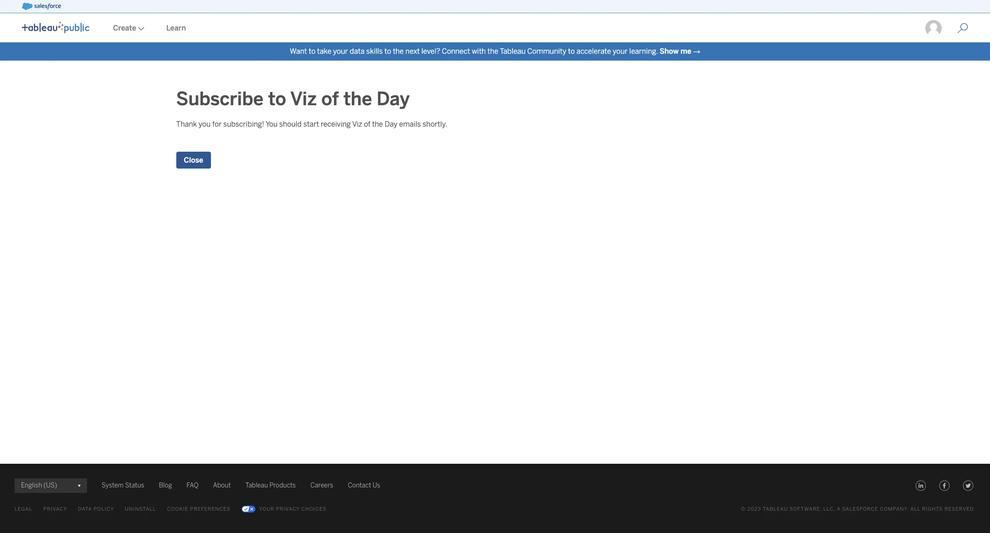 Task type: locate. For each thing, give the bounding box(es) containing it.
create
[[113, 24, 136, 32]]

subscribe to viz of the day
[[176, 88, 410, 110]]

1 horizontal spatial privacy
[[276, 507, 300, 513]]

want
[[290, 47, 307, 56]]

0 horizontal spatial viz
[[290, 88, 317, 110]]

day
[[377, 88, 410, 110], [385, 120, 398, 129]]

accelerate
[[577, 47, 612, 56]]

uninstall link
[[125, 504, 156, 515]]

logo image
[[22, 21, 89, 33]]

take
[[317, 47, 332, 56]]

tableau right the with
[[500, 47, 526, 56]]

data policy
[[78, 507, 114, 513]]

0 horizontal spatial tableau
[[246, 482, 268, 490]]

should
[[279, 120, 302, 129]]

0 horizontal spatial of
[[322, 88, 339, 110]]

1 horizontal spatial of
[[364, 120, 371, 129]]

cookie
[[167, 507, 189, 513]]

privacy right the your
[[276, 507, 300, 513]]

shortly.
[[423, 120, 448, 129]]

viz up start in the left top of the page
[[290, 88, 317, 110]]

your right take
[[333, 47, 348, 56]]

privacy
[[43, 507, 67, 513], [276, 507, 300, 513]]

day left emails
[[385, 120, 398, 129]]

learn
[[166, 24, 186, 32]]

2 privacy from the left
[[276, 507, 300, 513]]

(us)
[[44, 482, 57, 490]]

us
[[373, 482, 381, 490]]

with
[[472, 47, 486, 56]]

viz
[[290, 88, 317, 110], [352, 120, 363, 129]]

your
[[333, 47, 348, 56], [613, 47, 628, 56]]

legal link
[[15, 504, 32, 515]]

to
[[309, 47, 316, 56], [385, 47, 392, 56], [568, 47, 575, 56], [268, 88, 286, 110]]

2 horizontal spatial tableau
[[763, 507, 789, 513]]

system
[[102, 482, 124, 490]]

0 vertical spatial tableau
[[500, 47, 526, 56]]

2 your from the left
[[613, 47, 628, 56]]

close button
[[176, 152, 211, 169]]

reserved.
[[945, 507, 976, 513]]

©
[[742, 507, 746, 513]]

preferences
[[190, 507, 231, 513]]

choices
[[302, 507, 327, 513]]

day up emails
[[377, 88, 410, 110]]

receiving
[[321, 120, 351, 129]]

of
[[322, 88, 339, 110], [364, 120, 371, 129]]

0 horizontal spatial privacy
[[43, 507, 67, 513]]

the
[[393, 47, 404, 56], [488, 47, 499, 56], [344, 88, 372, 110], [372, 120, 383, 129]]

show
[[660, 47, 679, 56]]

© 2023 tableau software, llc, a salesforce company. all rights reserved.
[[742, 507, 976, 513]]

0 horizontal spatial your
[[333, 47, 348, 56]]

0 vertical spatial of
[[322, 88, 339, 110]]

contact us
[[348, 482, 381, 490]]

1 horizontal spatial tableau
[[500, 47, 526, 56]]

want to take your data skills to the next level? connect with the tableau community to accelerate your learning. show me →
[[290, 47, 701, 56]]

status
[[125, 482, 144, 490]]

tableau up the your
[[246, 482, 268, 490]]

1 vertical spatial viz
[[352, 120, 363, 129]]

cookie preferences
[[167, 507, 231, 513]]

privacy down selected language element on the left bottom
[[43, 507, 67, 513]]

create button
[[102, 14, 155, 42]]

viz right the receiving
[[352, 120, 363, 129]]

careers
[[311, 482, 334, 490]]

faq
[[187, 482, 199, 490]]

privacy link
[[43, 504, 67, 515]]

1 vertical spatial tableau
[[246, 482, 268, 490]]

of up the receiving
[[322, 88, 339, 110]]

contact
[[348, 482, 371, 490]]

of right the receiving
[[364, 120, 371, 129]]

tableau right 2023
[[763, 507, 789, 513]]

thank you for subscribing! you should start receiving viz of the day emails shortly.
[[176, 120, 448, 129]]

subscribing!
[[223, 120, 265, 129]]

1 horizontal spatial viz
[[352, 120, 363, 129]]

1 horizontal spatial your
[[613, 47, 628, 56]]

system status link
[[102, 481, 144, 492]]

data
[[78, 507, 92, 513]]

tableau
[[500, 47, 526, 56], [246, 482, 268, 490], [763, 507, 789, 513]]

to right skills
[[385, 47, 392, 56]]

careers link
[[311, 481, 334, 492]]

your privacy choices
[[259, 507, 327, 513]]

your left learning.
[[613, 47, 628, 56]]

all
[[911, 507, 921, 513]]

you
[[266, 120, 278, 129]]

0 vertical spatial day
[[377, 88, 410, 110]]



Task type: describe. For each thing, give the bounding box(es) containing it.
start
[[304, 120, 319, 129]]

close
[[184, 156, 203, 165]]

a
[[838, 507, 841, 513]]

tableau products
[[246, 482, 296, 490]]

contact us link
[[348, 481, 381, 492]]

llc,
[[824, 507, 836, 513]]

company.
[[881, 507, 910, 513]]

emails
[[399, 120, 421, 129]]

learn link
[[155, 14, 197, 42]]

show me link
[[660, 47, 692, 56]]

salesforce
[[843, 507, 879, 513]]

learning.
[[630, 47, 659, 56]]

your
[[259, 507, 275, 513]]

1 vertical spatial day
[[385, 120, 398, 129]]

about link
[[213, 481, 231, 492]]

your privacy choices link
[[242, 504, 327, 515]]

software,
[[790, 507, 823, 513]]

0 vertical spatial viz
[[290, 88, 317, 110]]

level?
[[422, 47, 441, 56]]

greg.robinson3551 image
[[925, 19, 943, 37]]

to left take
[[309, 47, 316, 56]]

1 your from the left
[[333, 47, 348, 56]]

salesforce logo image
[[22, 3, 61, 10]]

policy
[[94, 507, 114, 513]]

community
[[528, 47, 567, 56]]

to up you
[[268, 88, 286, 110]]

tableau products link
[[246, 481, 296, 492]]

data
[[350, 47, 365, 56]]

cookie preferences button
[[167, 504, 231, 515]]

about
[[213, 482, 231, 490]]

system status
[[102, 482, 144, 490]]

go to search image
[[947, 23, 980, 34]]

selected language element
[[21, 479, 81, 493]]

2 vertical spatial tableau
[[763, 507, 789, 513]]

→
[[694, 47, 701, 56]]

the left emails
[[372, 120, 383, 129]]

legal
[[15, 507, 32, 513]]

me
[[681, 47, 692, 56]]

english
[[21, 482, 42, 490]]

for
[[212, 120, 222, 129]]

english (us)
[[21, 482, 57, 490]]

connect
[[442, 47, 471, 56]]

blog link
[[159, 481, 172, 492]]

you
[[199, 120, 211, 129]]

faq link
[[187, 481, 199, 492]]

the left next
[[393, 47, 404, 56]]

data policy link
[[78, 504, 114, 515]]

products
[[270, 482, 296, 490]]

the up the receiving
[[344, 88, 372, 110]]

the right the with
[[488, 47, 499, 56]]

rights
[[923, 507, 944, 513]]

1 vertical spatial of
[[364, 120, 371, 129]]

2023
[[748, 507, 762, 513]]

uninstall
[[125, 507, 156, 513]]

subscribe
[[176, 88, 264, 110]]

privacy inside 'link'
[[276, 507, 300, 513]]

thank
[[176, 120, 197, 129]]

blog
[[159, 482, 172, 490]]

tableau inside tableau products link
[[246, 482, 268, 490]]

skills
[[367, 47, 383, 56]]

next
[[406, 47, 420, 56]]

1 privacy from the left
[[43, 507, 67, 513]]

to left accelerate
[[568, 47, 575, 56]]



Task type: vqa. For each thing, say whether or not it's contained in the screenshot.
Gary.Orlando icon
no



